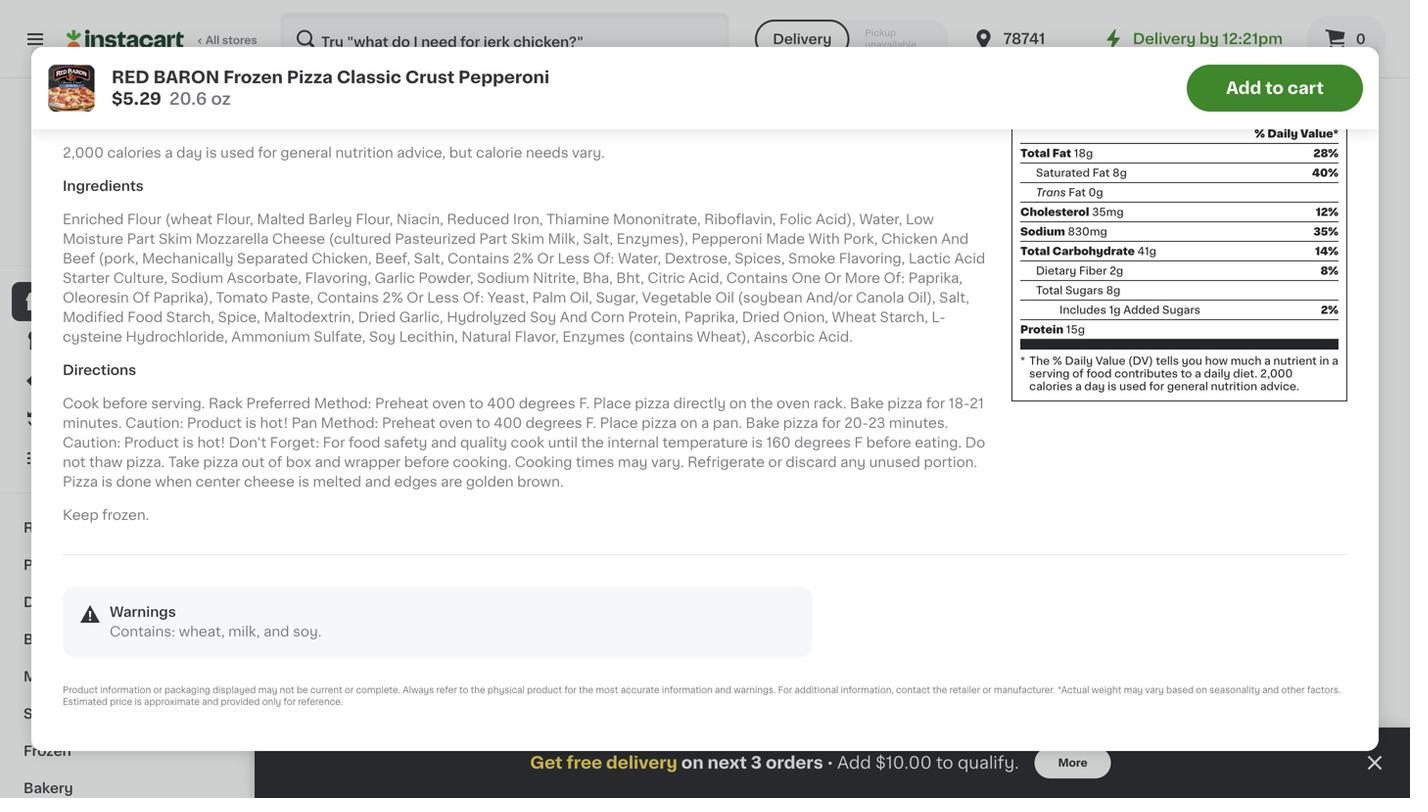 Task type: locate. For each thing, give the bounding box(es) containing it.
4
[[1216, 72, 1231, 92], [220, 79, 229, 93]]

0 horizontal spatial vary.
[[572, 146, 605, 160]]

1 horizontal spatial ground
[[746, 98, 797, 111]]

0 horizontal spatial food
[[349, 436, 381, 450]]

crust inside red baron frozen pizza classic crust pepperoni
[[386, 527, 424, 541]]

pasteurized
[[395, 232, 476, 246]]

1 vertical spatial water,
[[618, 252, 661, 265]]

food down value
[[1087, 368, 1112, 379]]

0 horizontal spatial of:
[[463, 291, 484, 305]]

2 93%/7% from the left
[[1081, 117, 1138, 131]]

(pork,
[[99, 252, 139, 265]]

146.00 g
[[1272, 44, 1339, 58]]

0 horizontal spatial h-
[[476, 98, 493, 111]]

baron up 20.6
[[153, 69, 220, 86]]

all stores
[[206, 35, 257, 46]]

o inside jennie-o fresh ground turkey 16 oz
[[347, 98, 359, 111]]

pizza for red baron frozen pizza classic crust pepperoni
[[294, 527, 329, 541]]

2% down 'garlic'
[[383, 291, 403, 305]]

lecithin,
[[399, 330, 458, 344]]

food up wrapper
[[349, 436, 381, 450]]

dietary fiber 2g
[[1036, 266, 1124, 276]]

1 horizontal spatial nutrition
[[1211, 381, 1258, 392]]

0 vertical spatial place
[[593, 397, 632, 410]]

h-e-b logo image
[[82, 102, 168, 188]]

sodium down mechanically
[[171, 271, 223, 285]]

o inside group
[[1076, 98, 1088, 111]]

1 o from the left
[[347, 98, 359, 111]]

add button down 'garlic'
[[379, 310, 455, 346]]

fresh inside jennie-o fresh ground turkey 16 oz
[[362, 98, 400, 111]]

None search field
[[280, 12, 730, 67]]

or up garlic,
[[407, 291, 424, 305]]

2 29 from the left
[[503, 482, 517, 493]]

calories down calories: 380
[[107, 146, 161, 160]]

product inside 'product information or packaging displayed may not be current or complete. always refer to the physical product for the most accurate information and warnings. for additional information, contact the retailer or manufacturer. *actual weight may vary based on seasonality and other factors. estimated price is approximate and provided only for reference.'
[[63, 686, 98, 695]]

oz down red baron frozen pizza classic crust pepperoni $5.29 20.6 oz
[[308, 136, 321, 147]]

general down red baron frozen pizza classic crust pepperoni $5.29 20.6 oz
[[281, 146, 332, 160]]

and down wrapper
[[365, 475, 391, 489]]

ground inside "h-e-b 85/15 ground turkey 16 oz"
[[746, 98, 797, 111]]

3 jennie- from the left
[[1023, 98, 1076, 111]]

may left vary
[[1124, 686, 1143, 695]]

calories inside * the % daily value (dv) tells you how much a nutrient in a serving of food contributes to a daily diet. 2,000 calories a day is used for general nutrition advice.
[[1030, 381, 1073, 392]]

paprika, up wheat),
[[685, 310, 739, 324]]

1 horizontal spatial flavoring,
[[839, 252, 905, 265]]

1 horizontal spatial $ 5 29
[[480, 481, 517, 502]]

classic up jennie-o fresh ground turkey 16 oz
[[337, 69, 402, 86]]

2 item carousel region from the top
[[294, 644, 1372, 798]]

ground right 85/15
[[746, 98, 797, 111]]

4 right 20.6
[[220, 79, 229, 93]]

$ 5 29 down box
[[298, 481, 335, 502]]

ground inside honeysuckle white® 85% lean 15% fat fresh ground turkey 1 lb
[[1205, 137, 1257, 151]]

1 vertical spatial food
[[349, 436, 381, 450]]

all stores link
[[67, 12, 259, 67]]

0 horizontal spatial vegetable
[[642, 291, 712, 305]]

jennie- for jennie-o turkey, ground, 93%/7%
[[1023, 98, 1076, 111]]

1 horizontal spatial day
[[1085, 381, 1105, 392]]

may up only
[[258, 686, 278, 695]]

not inside cook before serving. rack preferred method: preheat oven to 400 degrees f. place pizza directly on the oven rack. bake pizza for 18-21 minutes. caution: product is hot! pan method: preheat oven to 400 degrees f. place pizza on a pan. bake pizza for 20-23 minutes. caution: product is hot! don't forget: for food safety and quality cook until the internal temperature is 160 degrees f before eating. do not thaw pizza. take pizza out of box and wrapper before cooking. cooking times may vary. refrigerate or discard any unused portion. pizza is done when center cheese is melted and edges are golden brown.
[[63, 455, 86, 469]]

nutrition down diet. at top
[[1211, 381, 1258, 392]]

caution:
[[125, 416, 184, 430], [63, 436, 121, 450]]

2 48 from the left
[[1023, 136, 1038, 147]]

total down "dietary"
[[1036, 285, 1063, 296]]

less down milk,
[[558, 252, 590, 265]]

16 right breast
[[658, 136, 670, 147]]

temperature
[[663, 436, 748, 450]]

39 inside $ 13 39 /lb
[[512, 73, 527, 84]]

1 horizontal spatial 93%/7%
[[1081, 117, 1138, 131]]

dairy & eggs link
[[12, 584, 238, 621]]

on inside 'product information or packaging displayed may not be current or complete. always refer to the physical product for the most accurate information and warnings. for additional information, contact the retailer or manufacturer. *actual weight may vary based on seasonality and other factors. estimated price is approximate and provided only for reference.'
[[1196, 686, 1208, 695]]

48 up acid),
[[841, 136, 855, 147]]

1 vertical spatial sugars
[[1163, 305, 1201, 316]]

2,000 up advice.
[[1261, 368, 1293, 379]]

1 vertical spatial of:
[[884, 271, 905, 285]]

crust
[[405, 69, 455, 86], [386, 527, 424, 541]]

or inside cook before serving. rack preferred method: preheat oven to 400 degrees f. place pizza directly on the oven rack. bake pizza for 18-21 minutes. caution: product is hot! pan method: preheat oven to 400 degrees f. place pizza on a pan. bake pizza for 20-23 minutes. caution: product is hot! don't forget: for food safety and quality cook until the internal temperature is 160 degrees f before eating. do not thaw pizza. take pizza out of box and wrapper before cooking. cooking times may vary. refrigerate or discard any unused portion. pizza is done when center cheese is melted and edges are golden brown.
[[769, 455, 783, 469]]

2 part from the left
[[479, 232, 508, 246]]

needs
[[526, 146, 569, 160]]

0 horizontal spatial soy
[[369, 330, 396, 344]]

1 vertical spatial flavoring,
[[305, 271, 371, 285]]

pork,
[[844, 232, 878, 246]]

1 vertical spatial nutrition
[[1211, 381, 1258, 392]]

29 for oz
[[503, 482, 517, 493]]

e- inside h-e-b select ingredients sliced oven roasted turkey breast
[[493, 98, 508, 111]]

1 b from the left
[[508, 98, 518, 111]]

vegetable down "wings" on the right bottom of the page
[[890, 546, 960, 560]]

1 horizontal spatial baron
[[327, 507, 380, 521]]

1 horizontal spatial of:
[[594, 252, 615, 265]]

daily inside * the % daily value (dv) tells you how much a nutrient in a serving of food contributes to a daily diet. 2,000 calories a day is used for general nutrition advice.
[[1065, 356, 1093, 366]]

weight
[[1092, 686, 1122, 695]]

0 horizontal spatial flour,
[[216, 213, 254, 226]]

1 vertical spatial 2%
[[383, 291, 403, 305]]

fresh up the advice,
[[362, 98, 400, 111]]

frozen down edges
[[383, 507, 430, 521]]

flour, up (cultured
[[356, 213, 393, 226]]

ingredients
[[476, 117, 554, 131], [63, 179, 144, 193]]

water,
[[860, 213, 903, 226], [618, 252, 661, 265]]

fat for total fat 18g
[[1053, 148, 1072, 159]]

1 horizontal spatial 48
[[1023, 136, 1038, 147]]

singles
[[658, 527, 708, 541]]

0 vertical spatial daily
[[1268, 128, 1299, 139]]

oz right 18.56 at the right bottom
[[1237, 546, 1250, 557]]

of right serving
[[1073, 368, 1084, 379]]

0 horizontal spatial daily
[[1065, 356, 1093, 366]]

enriched flour (wheat flour, malted barley flour, niacin, reduced iron, thiamine mononitrate, riboflavin, folic acid), water, low moisture part skim mozzarella cheese (cultured pasteurized part skim milk, salt, enzymes), pepperoni made with pork, chicken and beef (pork, mechanically separated chicken, beef, salt, contains 2% or less of: water, dextrose, spices, smoke flavoring, lactic acid starter culture, sodium ascorbate, flavoring, garlic powder, sodium nitrite, bha, bht, citric acid, contains one or more of: paprika, oleoresin of paprika), tomato paste, contains 2% or less of: yeast, palm oil, sugar, vegetable oil (soybean and/or canola oil), salt, modified food starch, spice, maltodextrin, dried garlic, hydrolyzed soy and corn protein, paprika, dried onion, wheat starch, l- cysteine hydrochloride, ammonium sulfate, soy lecithin, natural flavor, enzymes (contains wheat), ascorbic acid.
[[63, 213, 986, 344]]

3 add button from the left
[[743, 310, 819, 346]]

nutrition inside * the % daily value (dv) tells you how much a nutrient in a serving of food contributes to a daily diet. 2,000 calories a day is used for general nutrition advice.
[[1211, 381, 1258, 392]]

0 vertical spatial of
[[1073, 368, 1084, 379]]

select
[[521, 98, 565, 111]]

with inside stouffer's lasagna with meat & sauce frozen meal
[[1155, 507, 1186, 521]]

0 vertical spatial in
[[1320, 356, 1330, 366]]

salt, down pasteurized
[[414, 252, 444, 265]]

for inside cook before serving. rack preferred method: preheat oven to 400 degrees f. place pizza directly on the oven rack. bake pizza for 18-21 minutes. caution: product is hot! pan method: preheat oven to 400 degrees f. place pizza on a pan. bake pizza for 20-23 minutes. caution: product is hot! don't forget: for food safety and quality cook until the internal temperature is 160 degrees f before eating. do not thaw pizza. take pizza out of box and wrapper before cooking. cooking times may vary. refrigerate or discard any unused portion. pizza is done when center cheese is melted and edges are golden brown.
[[323, 436, 345, 450]]

b for 85/15
[[690, 98, 700, 111]]

pepperoni inside red baron frozen pizza classic crust pepperoni
[[294, 546, 365, 560]]

fat inside honeysuckle white® 85% lean 15% fat fresh ground turkey 1 lb
[[1306, 117, 1327, 131]]

and/or
[[806, 291, 853, 305]]

h- inside "h-e-b 85/15 ground turkey 16 oz"
[[658, 98, 676, 111]]

1 horizontal spatial and
[[942, 232, 969, 246]]

b inside "h-e-b 85/15 ground turkey 16 oz"
[[690, 98, 700, 111]]

0 horizontal spatial and
[[560, 310, 588, 324]]

0 vertical spatial item carousel region
[[294, 234, 1372, 628]]

get
[[530, 755, 563, 771]]

method: up "pan"
[[314, 397, 372, 410]]

1 horizontal spatial soy
[[530, 310, 557, 324]]

jennie- inside product group
[[1023, 98, 1076, 111]]

and up melted on the bottom left of the page
[[315, 455, 341, 469]]

2g
[[1110, 266, 1124, 276]]

or
[[537, 252, 554, 265], [825, 271, 842, 285], [407, 291, 424, 305]]

0 horizontal spatial $ 5 29
[[298, 481, 335, 502]]

1 horizontal spatial starch,
[[880, 310, 929, 324]]

baron inside red baron frozen pizza classic crust pepperoni
[[327, 507, 380, 521]]

general inside * the % daily value (dv) tells you how much a nutrient in a serving of food contributes to a daily diet. 2,000 calories a day is used for general nutrition advice.
[[1168, 381, 1209, 392]]

b inside h-e-b select ingredients sliced oven roasted turkey breast
[[508, 98, 518, 111]]

done
[[116, 475, 152, 489]]

classic inside red baron frozen pizza classic crust pepperoni
[[333, 527, 383, 541]]

0 horizontal spatial b
[[508, 98, 518, 111]]

pepperoni up the select
[[459, 69, 550, 86]]

1 vertical spatial item carousel region
[[294, 644, 1372, 798]]

or up nitrite,
[[537, 252, 554, 265]]

$ 13 39 /lb
[[480, 70, 556, 92]]

but
[[449, 146, 473, 160]]

baron down melted on the bottom left of the page
[[327, 507, 380, 521]]

to inside "treatment tracker modal" dialog
[[937, 755, 954, 771]]

with
[[809, 232, 840, 246], [1155, 507, 1186, 521]]

1 vertical spatial soy
[[369, 330, 396, 344]]

free
[[567, 755, 603, 771]]

0 horizontal spatial contains
[[317, 291, 379, 305]]

jennie- for jennie-o fresh ground turkey
[[294, 98, 347, 111]]

beverages link
[[12, 621, 238, 658]]

28%
[[1314, 148, 1339, 159]]

$ inside $ 6 39
[[298, 73, 305, 84]]

acid,
[[689, 271, 723, 285]]

2 vertical spatial 2%
[[1322, 305, 1339, 316]]

$5.29
[[112, 91, 162, 107]]

frozen inside red baron frozen pizza classic crust pepperoni $5.29 20.6 oz
[[223, 69, 283, 86]]

add inside "treatment tracker modal" dialog
[[838, 755, 872, 771]]

fat for saturated fat 8g
[[1093, 168, 1110, 178]]

qualify.
[[958, 755, 1019, 771]]

2 horizontal spatial baron
[[692, 507, 744, 521]]

salt,
[[583, 232, 613, 246], [414, 252, 444, 265], [940, 291, 970, 305]]

in-
[[112, 218, 127, 229]]

more inside enriched flour (wheat flour, malted barley flour, niacin, reduced iron, thiamine mononitrate, riboflavin, folic acid), water, low moisture part skim mozzarella cheese (cultured pasteurized part skim milk, salt, enzymes), pepperoni made with pork, chicken and beef (pork, mechanically separated chicken, beef, salt, contains 2% or less of: water, dextrose, spices, smoke flavoring, lactic acid starter culture, sodium ascorbate, flavoring, garlic powder, sodium nitrite, bha, bht, citric acid, contains one or more of: paprika, oleoresin of paprika), tomato paste, contains 2% or less of: yeast, palm oil, sugar, vegetable oil (soybean and/or canola oil), salt, modified food starch, spice, maltodextrin, dried garlic, hydrolyzed soy and corn protein, paprika, dried onion, wheat starch, l- cysteine hydrochloride, ammonium sulfate, soy lecithin, natural flavor, enzymes (contains wheat), ascorbic acid.
[[845, 271, 881, 285]]

in inside * the % daily value (dv) tells you how much a nutrient in a serving of food contributes to a daily diet. 2,000 calories a day is used for general nutrition advice.
[[1320, 356, 1330, 366]]

0 vertical spatial contains
[[448, 252, 510, 265]]

general down you
[[1168, 381, 1209, 392]]

add down powder, on the top left
[[416, 321, 445, 335]]

18.56 oz button
[[1205, 304, 1372, 583]]

skim down prices in the left top of the page
[[159, 232, 192, 246]]

0 vertical spatial or
[[537, 252, 554, 265]]

for inside * the % daily value (dv) tells you how much a nutrient in a serving of food contributes to a daily diet. 2,000 calories a day is used for general nutrition advice.
[[1150, 381, 1165, 392]]

2 o from the left
[[894, 98, 905, 111]]

0 horizontal spatial ground
[[404, 98, 456, 111]]

1 vertical spatial caution:
[[63, 436, 121, 450]]

more
[[1204, 247, 1240, 260]]

1 vertical spatial fresh
[[1331, 117, 1369, 131]]

ingredients inside h-e-b select ingredients sliced oven roasted turkey breast
[[476, 117, 554, 131]]

2 information from the left
[[662, 686, 713, 695]]

0 horizontal spatial sodium
[[171, 271, 223, 285]]

& for eggs
[[65, 596, 76, 609]]

or right current
[[345, 686, 354, 695]]

before up unused
[[867, 436, 912, 450]]

18.56
[[1205, 546, 1235, 557]]

2 skim from the left
[[511, 232, 545, 246]]

h- down 13
[[476, 98, 493, 111]]

2 ground, from the left
[[1023, 117, 1078, 131]]

vegetable down citric at top
[[642, 291, 712, 305]]

snacks & candy
[[24, 707, 140, 721]]

1 vertical spatial contains
[[727, 271, 789, 285]]

stouffer's lasagna with meat & sauce frozen meal
[[1023, 507, 1186, 560]]

serving for serving per container: 4
[[63, 79, 115, 93]]

& left eggs in the left bottom of the page
[[65, 596, 76, 609]]

of: up canola
[[884, 271, 905, 285]]

$13.39 per pound element
[[476, 69, 643, 95]]

16
[[294, 136, 306, 147], [658, 136, 670, 147]]

1 ground, from the left
[[841, 117, 896, 131]]

2 $ 5 29 from the left
[[480, 481, 517, 502]]

16 down 6 on the left
[[294, 136, 306, 147]]

vary. inside cook before serving. rack preferred method: preheat oven to 400 degrees f. place pizza directly on the oven rack. bake pizza for 18-21 minutes. caution: product is hot! pan method: preheat oven to 400 degrees f. place pizza on a pan. bake pizza for 20-23 minutes. caution: product is hot! don't forget: for food safety and quality cook until the internal temperature is 160 degrees f before eating. do not thaw pizza. take pizza out of box and wrapper before cooking. cooking times may vary. refrigerate or discard any unused portion. pizza is done when center cheese is melted and edges are golden brown.
[[651, 455, 684, 469]]

5 for 23.45
[[487, 481, 501, 502]]

5
[[305, 481, 319, 502], [487, 481, 501, 502]]

2 39 from the left
[[512, 73, 527, 84]]

1 vertical spatial vary.
[[651, 455, 684, 469]]

add button down "oil,"
[[561, 310, 637, 346]]

starch, down oil),
[[880, 310, 929, 324]]

1 $ 5 29 from the left
[[298, 481, 335, 502]]

fat for trans fat 0g
[[1069, 187, 1086, 198]]

size:
[[118, 46, 150, 60]]

1 add button from the left
[[379, 310, 455, 346]]

orders
[[766, 755, 824, 771]]

estimated
[[63, 698, 108, 707]]

1 vertical spatial preheat
[[382, 416, 436, 430]]

for down rack.
[[822, 416, 841, 430]]

1 vertical spatial classic
[[333, 527, 383, 541]]

2 h- from the left
[[658, 98, 676, 111]]

1 vertical spatial 2,000
[[1261, 368, 1293, 379]]

soy right the sulfate,
[[369, 330, 396, 344]]

carbohydrate
[[1053, 246, 1135, 257]]

turkey inside h-e-b select ingredients sliced oven roasted turkey breast
[[537, 137, 584, 151]]

jennie-o turkey, ground, 93%/7% 48 oz up "18g"
[[1023, 98, 1141, 147]]

item carousel region
[[294, 234, 1372, 628], [294, 644, 1372, 798]]

h-e-b select ingredients sliced oven roasted turkey breast
[[476, 98, 640, 151]]

h- for h-e-b select ingredients sliced oven roasted turkey breast
[[476, 98, 493, 111]]

0 horizontal spatial dried
[[358, 310, 396, 324]]

is down value
[[1108, 381, 1117, 392]]

always
[[403, 686, 434, 695]]

29
[[321, 482, 335, 493], [503, 482, 517, 493]]

item carousel region containing frozen entrees
[[294, 234, 1372, 628]]

fresh inside honeysuckle white® 85% lean 15% fat fresh ground turkey 1 lb
[[1331, 117, 1369, 131]]

with right lasagna
[[1155, 507, 1186, 521]]

39 inside $ 6 39
[[321, 73, 336, 84]]

lists
[[55, 452, 89, 465]]

0 vertical spatial 8g
[[1113, 168, 1127, 178]]

1 horizontal spatial less
[[558, 252, 590, 265]]

16 inside "h-e-b 85/15 ground turkey 16 oz"
[[658, 136, 670, 147]]

1 e- from the left
[[493, 98, 508, 111]]

0 horizontal spatial jennie-
[[294, 98, 347, 111]]

% up serving
[[1053, 356, 1063, 366]]

on inside "treatment tracker modal" dialog
[[682, 755, 704, 771]]

1 part from the left
[[127, 232, 155, 246]]

ground up the advice,
[[404, 98, 456, 111]]

total for saturated fat 8g
[[1021, 148, 1051, 159]]

jennie- inside jennie-o fresh ground turkey 16 oz
[[294, 98, 347, 111]]

12%
[[1317, 207, 1339, 218]]

2% down 8%
[[1322, 305, 1339, 316]]

red inside red baron frozen pizza classic crust pepperoni
[[294, 507, 324, 521]]

1 information from the left
[[100, 686, 151, 695]]

treatment tracker modal dialog
[[255, 728, 1411, 798]]

8g for saturated fat 8g
[[1113, 168, 1127, 178]]

vegetable inside enriched flour (wheat flour, malted barley flour, niacin, reduced iron, thiamine mononitrate, riboflavin, folic acid), water, low moisture part skim mozzarella cheese (cultured pasteurized part skim milk, salt, enzymes), pepperoni made with pork, chicken and beef (pork, mechanically separated chicken, beef, salt, contains 2% or less of: water, dextrose, spices, smoke flavoring, lactic acid starter culture, sodium ascorbate, flavoring, garlic powder, sodium nitrite, bha, bht, citric acid, contains one or more of: paprika, oleoresin of paprika), tomato paste, contains 2% or less of: yeast, palm oil, sugar, vegetable oil (soybean and/or canola oil), salt, modified food starch, spice, maltodextrin, dried garlic, hydrolyzed soy and corn protein, paprika, dried onion, wheat starch, l- cysteine hydrochloride, ammonium sulfate, soy lecithin, natural flavor, enzymes (contains wheat), ascorbic acid.
[[642, 291, 712, 305]]

of: up bha,
[[594, 252, 615, 265]]

0g
[[1089, 187, 1104, 198]]

and up acid
[[942, 232, 969, 246]]

classic inside red baron frozen pizza classic crust pepperoni $5.29 20.6 oz
[[337, 69, 402, 86]]

general
[[281, 146, 332, 160], [1168, 381, 1209, 392]]

/lb
[[535, 70, 556, 86]]

1 jennie- from the left
[[294, 98, 347, 111]]

less down powder, on the top left
[[427, 291, 459, 305]]

0 horizontal spatial 5
[[305, 481, 319, 502]]

2 b from the left
[[690, 98, 700, 111]]

8g for total sugars 8g
[[1107, 285, 1121, 296]]

and down packaging
[[202, 698, 219, 707]]

1 jennie-o turkey, ground, 93%/7% 48 oz from the left
[[841, 98, 959, 147]]

flavoring, down chicken,
[[305, 271, 371, 285]]

baron inside red baron deep dish singles pepperoni pizzas
[[692, 507, 744, 521]]

lists link
[[12, 439, 238, 478]]

1 h- from the left
[[476, 98, 493, 111]]

0 horizontal spatial paprika,
[[685, 310, 739, 324]]

is right price
[[135, 698, 142, 707]]

g
[[1329, 44, 1339, 58]]

baron for red baron deep dish singles pepperoni pizzas
[[692, 507, 744, 521]]

bakery
[[24, 782, 73, 795]]

wheat
[[832, 310, 877, 324]]

product group
[[1023, 0, 1189, 189], [294, 304, 460, 602], [476, 304, 643, 559], [658, 304, 825, 579], [841, 304, 1007, 596], [1023, 304, 1189, 618], [1205, 304, 1372, 583], [294, 714, 460, 798], [476, 714, 643, 798], [658, 714, 825, 798], [841, 714, 1007, 798], [1023, 714, 1189, 798], [1205, 714, 1372, 798]]

delivery inside 'button'
[[773, 32, 832, 46]]

accurate
[[621, 686, 660, 695]]

fat up 0g
[[1093, 168, 1110, 178]]

red inside red baron frozen pizza classic crust pepperoni $5.29 20.6 oz
[[112, 69, 150, 86]]

1 29 from the left
[[321, 482, 335, 493]]

1 vertical spatial general
[[1168, 381, 1209, 392]]

cholesterol
[[1021, 207, 1090, 218]]

deep
[[748, 507, 785, 521]]

food inside * the % daily value (dv) tells you how much a nutrient in a serving of food contributes to a daily diet. 2,000 calories a day is used for general nutrition advice.
[[1087, 368, 1112, 379]]

may down internal in the bottom of the page
[[618, 455, 648, 469]]

forget:
[[270, 436, 319, 450]]

2 16 from the left
[[658, 136, 670, 147]]

ground inside jennie-o fresh ground turkey 16 oz
[[404, 98, 456, 111]]

flavoring, down "pork,"
[[839, 252, 905, 265]]

baron for red baron frozen pizza classic crust pepperoni
[[327, 507, 380, 521]]

dried down (soybean
[[742, 310, 780, 324]]

product up pizza.
[[124, 436, 179, 450]]

day down value
[[1085, 381, 1105, 392]]

wings
[[922, 527, 964, 541]]

turkey inside "h-e-b 85/15 ground turkey 16 oz"
[[658, 117, 705, 131]]

0 vertical spatial paprika,
[[909, 271, 963, 285]]

e- for 85/15
[[675, 98, 690, 111]]

method: right "pan"
[[321, 416, 379, 430]]

2 horizontal spatial before
[[867, 436, 912, 450]]

0 vertical spatial ingredients
[[476, 117, 554, 131]]

$10.00
[[876, 755, 932, 771]]

red inside red baron deep dish singles pepperoni pizzas
[[658, 507, 688, 521]]

2 e- from the left
[[675, 98, 690, 111]]

method:
[[314, 397, 372, 410], [321, 416, 379, 430]]

is up take
[[183, 436, 194, 450]]

product down rack
[[187, 416, 242, 430]]

add
[[1227, 80, 1262, 96], [416, 321, 445, 335], [598, 321, 627, 335], [781, 321, 809, 335], [1145, 321, 1174, 335], [1327, 321, 1356, 335], [838, 755, 872, 771]]

with down acid),
[[809, 232, 840, 246]]

1 horizontal spatial jennie-
[[841, 98, 894, 111]]

160
[[767, 436, 791, 450]]

1 16 from the left
[[294, 136, 306, 147]]

acid),
[[816, 213, 856, 226]]

1 39 from the left
[[321, 73, 336, 84]]

0 horizontal spatial baron
[[153, 69, 220, 86]]

part down store
[[127, 232, 155, 246]]

5 down cooking.
[[487, 481, 501, 502]]

1 skim from the left
[[159, 232, 192, 246]]

frozen up appetizer
[[841, 546, 887, 560]]

1 horizontal spatial flour,
[[356, 213, 393, 226]]

1 flour, from the left
[[216, 213, 254, 226]]

protein
[[1021, 324, 1064, 335]]

0 horizontal spatial used
[[221, 146, 255, 160]]

29 for baron
[[321, 482, 335, 493]]

1 horizontal spatial of
[[1073, 368, 1084, 379]]

0 vertical spatial salt,
[[583, 232, 613, 246]]

1 5 from the left
[[305, 481, 319, 502]]

0 horizontal spatial 380
[[127, 113, 154, 126]]

(cultured
[[329, 232, 391, 246]]

skim down iron,
[[511, 232, 545, 246]]

1 vertical spatial day
[[1085, 381, 1105, 392]]

$ 6 39
[[298, 72, 336, 92]]

in
[[1320, 356, 1330, 366], [347, 585, 357, 596]]

& down stouffer's
[[1062, 527, 1073, 541]]

quality
[[460, 436, 507, 450]]

or up the and/or
[[825, 271, 842, 285]]

1 horizontal spatial 2%
[[513, 252, 534, 265]]

frozen inside birds eye buffalo style cauliflower wings frozen vegetable appetizer
[[841, 546, 887, 560]]

1 vertical spatial less
[[427, 291, 459, 305]]

1 horizontal spatial dried
[[742, 310, 780, 324]]

e- inside "h-e-b 85/15 ground turkey 16 oz"
[[675, 98, 690, 111]]

for up melted on the bottom left of the page
[[323, 436, 345, 450]]

0 horizontal spatial may
[[258, 686, 278, 695]]

1 vertical spatial more
[[1059, 758, 1088, 769]]

add button up nutrient
[[1290, 310, 1366, 346]]

nutrition left the advice,
[[336, 146, 393, 160]]

pizza inside red baron frozen pizza classic crust pepperoni $5.29 20.6 oz
[[287, 69, 333, 86]]

1 horizontal spatial 16
[[658, 136, 670, 147]]

contributes
[[1115, 368, 1179, 379]]

21
[[970, 397, 984, 410]]

0 vertical spatial general
[[281, 146, 332, 160]]

h- for h-e-b 85/15 ground turkey 16 oz
[[658, 98, 676, 111]]

turkey down the 15%
[[1260, 137, 1306, 151]]

0 vertical spatial water,
[[860, 213, 903, 226]]

pizza inside red baron frozen pizza classic crust pepperoni
[[294, 527, 329, 541]]

red baron deep dish singles pepperoni pizzas button
[[658, 304, 825, 579]]

b down $ 13 39 /lb
[[508, 98, 518, 111]]

2 jennie-o turkey, ground, 93%/7% 48 oz from the left
[[1023, 98, 1141, 147]]

more inside button
[[1059, 758, 1088, 769]]

pepperoni inside red baron frozen pizza classic crust pepperoni $5.29 20.6 oz
[[459, 69, 550, 86]]

0 vertical spatial pizza
[[287, 69, 333, 86]]

customer
[[294, 653, 402, 674]]

0 vertical spatial and
[[942, 232, 969, 246]]

serving for serving size: 0.25 pizza
[[63, 46, 115, 60]]

the
[[751, 397, 773, 410], [581, 436, 604, 450], [471, 686, 486, 695], [579, 686, 594, 695], [933, 686, 948, 695]]

jennie- up total fat 18g
[[1023, 98, 1076, 111]]

3 o from the left
[[1076, 98, 1088, 111]]

1 item carousel region from the top
[[294, 234, 1372, 628]]

wrapper
[[344, 455, 401, 469]]

ingredients up enriched
[[63, 179, 144, 193]]

2 vertical spatial product
[[63, 686, 98, 695]]

93%/7%
[[899, 117, 955, 131], [1081, 117, 1138, 131]]

total up "dietary"
[[1021, 246, 1051, 257]]

15g
[[1067, 324, 1085, 335]]

frozen inside red baron frozen pizza classic crust pepperoni
[[383, 507, 430, 521]]

4 add button from the left
[[1108, 310, 1183, 346]]

directly
[[674, 397, 726, 410]]

0 horizontal spatial or
[[407, 291, 424, 305]]

baron inside red baron frozen pizza classic crust pepperoni $5.29 20.6 oz
[[153, 69, 220, 86]]

crust inside red baron frozen pizza classic crust pepperoni $5.29 20.6 oz
[[405, 69, 455, 86]]

red for red baron frozen pizza classic crust pepperoni
[[294, 507, 324, 521]]

fat left 0g
[[1069, 187, 1086, 198]]

& for seafood
[[63, 670, 75, 684]]

dairy & eggs
[[24, 596, 115, 609]]

78741
[[1004, 32, 1046, 46]]

trans fat 0g
[[1036, 187, 1104, 198]]

o for jennie-o turkey, ground, 93%/7%
[[1076, 98, 1088, 111]]

crust down edges
[[386, 527, 424, 541]]

0 horizontal spatial in
[[347, 585, 357, 596]]

2 vertical spatial salt,
[[940, 291, 970, 305]]

1 horizontal spatial %
[[1255, 128, 1266, 139]]

sugars right added
[[1163, 305, 1201, 316]]

% inside * the % daily value (dv) tells you how much a nutrient in a serving of food contributes to a daily diet. 2,000 calories a day is used for general nutrition advice.
[[1053, 356, 1063, 366]]

sugars up includes
[[1066, 285, 1104, 296]]

23
[[869, 416, 886, 430]]

jennie-o fresh ground turkey 16 oz
[[294, 98, 456, 147]]

39 right 6 on the left
[[321, 73, 336, 84]]

2 5 from the left
[[487, 481, 501, 502]]

contains down spices,
[[727, 271, 789, 285]]

reduced
[[447, 213, 510, 226]]

0 vertical spatial for
[[323, 436, 345, 450]]

h- left 85/15
[[658, 98, 676, 111]]

h- inside h-e-b select ingredients sliced oven roasted turkey breast
[[476, 98, 493, 111]]

pepperoni inside enriched flour (wheat flour, malted barley flour, niacin, reduced iron, thiamine mononitrate, riboflavin, folic acid), water, low moisture part skim mozzarella cheese (cultured pasteurized part skim milk, salt, enzymes), pepperoni made with pork, chicken and beef (pork, mechanically separated chicken, beef, salt, contains 2% or less of: water, dextrose, spices, smoke flavoring, lactic acid starter culture, sodium ascorbate, flavoring, garlic powder, sodium nitrite, bha, bht, citric acid, contains one or more of: paprika, oleoresin of paprika), tomato paste, contains 2% or less of: yeast, palm oil, sugar, vegetable oil (soybean and/or canola oil), salt, modified food starch, spice, maltodextrin, dried garlic, hydrolyzed soy and corn protein, paprika, dried onion, wheat starch, l- cysteine hydrochloride, ammonium sulfate, soy lecithin, natural flavor, enzymes (contains wheat), ascorbic acid.
[[692, 232, 763, 246]]

not inside 'product information or packaging displayed may not be current or complete. always refer to the physical product for the most accurate information and warnings. for additional information, contact the retailer or manufacturer. *actual weight may vary based on seasonality and other factors. estimated price is approximate and provided only for reference.'
[[280, 686, 295, 695]]

400 up cook
[[494, 416, 522, 430]]

0 horizontal spatial information
[[100, 686, 151, 695]]

cooking
[[515, 455, 573, 469]]

1 vertical spatial %
[[1053, 356, 1063, 366]]



Task type: describe. For each thing, give the bounding box(es) containing it.
day inside * the % daily value (dv) tells you how much a nutrient in a serving of food contributes to a daily diet. 2,000 calories a day is used for general nutrition advice.
[[1085, 381, 1105, 392]]

red baron deep dish singles pepperoni pizzas
[[658, 507, 820, 560]]

2 vertical spatial degrees
[[795, 436, 851, 450]]

& for candy
[[78, 707, 90, 721]]

$ for 23.45 oz
[[480, 482, 487, 493]]

snacks & candy link
[[12, 696, 238, 733]]

oil,
[[570, 291, 593, 305]]

39 for 6
[[321, 73, 336, 84]]

0 vertical spatial flavoring,
[[839, 252, 905, 265]]

0 vertical spatial vary.
[[572, 146, 605, 160]]

2 vertical spatial total
[[1036, 285, 1063, 296]]

most
[[596, 686, 619, 695]]

serving per container: 4
[[63, 79, 229, 93]]

to inside 'product information or packaging displayed may not be current or complete. always refer to the physical product for the most accurate information and warnings. for additional information, contact the retailer or manufacturer. *actual weight may vary based on seasonality and other factors. estimated price is approximate and provided only for reference.'
[[459, 686, 469, 695]]

red baron frozen pizza classic crust pepperoni $5.29 20.6 oz
[[112, 69, 550, 107]]

classic for red baron frozen pizza classic crust pepperoni
[[333, 527, 383, 541]]

baron for red baron frozen pizza classic crust pepperoni $5.29 20.6 oz
[[153, 69, 220, 86]]

a down 20.6
[[165, 146, 173, 160]]

crust for red baron frozen pizza classic crust pepperoni $5.29 20.6 oz
[[405, 69, 455, 86]]

red for red baron deep dish singles pepperoni pizzas
[[658, 507, 688, 521]]

is left 160
[[752, 436, 763, 450]]

meat inside stouffer's lasagna with meat & sauce frozen meal
[[1023, 527, 1058, 541]]

39 for 13
[[512, 73, 527, 84]]

iron,
[[513, 213, 543, 226]]

do
[[966, 436, 986, 450]]

product group containing jennie-o turkey, ground, 93%/7%
[[1023, 0, 1189, 189]]

18.56 oz
[[1205, 546, 1250, 557]]

$ 5 29 for red
[[298, 481, 335, 502]]

used inside * the % daily value (dv) tells you how much a nutrient in a serving of food contributes to a daily diet. 2,000 calories a day is used for general nutrition advice.
[[1120, 381, 1147, 392]]

$ for red baron frozen pizza classic crust pepperoni
[[298, 482, 305, 493]]

food inside cook before serving. rack preferred method: preheat oven to 400 degrees f. place pizza directly on the oven rack. bake pizza for 18-21 minutes. caution: product is hot! pan method: preheat oven to 400 degrees f. place pizza on a pan. bake pizza for 20-23 minutes. caution: product is hot! don't forget: for food safety and quality cook until the internal temperature is 160 degrees f before eating. do not thaw pizza. take pizza out of box and wrapper before cooking. cooking times may vary. refrigerate or discard any unused portion. pizza is done when center cheese is melted and edges are golden brown.
[[349, 436, 381, 450]]

1 vertical spatial 400
[[494, 416, 522, 430]]

0 vertical spatial calories
[[107, 146, 161, 160]]

$ for jennie-o fresh ground turkey
[[298, 73, 305, 84]]

is down thaw
[[102, 475, 113, 489]]

0 vertical spatial used
[[221, 146, 255, 160]]

1 vertical spatial place
[[600, 416, 638, 430]]

20-
[[845, 416, 869, 430]]

or up approximate
[[153, 686, 162, 695]]

1 vertical spatial method:
[[321, 416, 379, 430]]

higher than in-store prices
[[45, 218, 193, 229]]

pepperoni inside red baron deep dish singles pepperoni pizzas
[[712, 527, 783, 541]]

23.45 oz
[[476, 546, 523, 557]]

5 add button from the left
[[1290, 310, 1366, 346]]

(wheat
[[165, 213, 213, 226]]

based
[[1167, 686, 1194, 695]]

2 horizontal spatial salt,
[[940, 291, 970, 305]]

add down added
[[1145, 321, 1174, 335]]

a right much
[[1265, 356, 1271, 366]]

be
[[297, 686, 308, 695]]

$13.99 element
[[1023, 69, 1189, 95]]

natural
[[462, 330, 511, 344]]

16 inside jennie-o fresh ground turkey 16 oz
[[294, 136, 306, 147]]

1 horizontal spatial daily
[[1268, 128, 1299, 139]]

of inside * the % daily value (dv) tells you how much a nutrient in a serving of food contributes to a daily diet. 2,000 calories a day is used for general nutrition advice.
[[1073, 368, 1084, 379]]

one
[[792, 271, 821, 285]]

and left warnings.
[[715, 686, 732, 695]]

frozen up bakery
[[24, 745, 71, 758]]

the left most
[[579, 686, 594, 695]]

for up malted
[[258, 146, 277, 160]]

sliced
[[558, 117, 600, 131]]

or right retailer
[[983, 686, 992, 695]]

0 horizontal spatial 4
[[220, 79, 229, 93]]

vegetable inside birds eye buffalo style cauliflower wings frozen vegetable appetizer
[[890, 546, 960, 560]]

1 horizontal spatial bake
[[850, 397, 884, 410]]

0 horizontal spatial salt,
[[414, 252, 444, 265]]

0 horizontal spatial 2,000
[[63, 146, 104, 160]]

0 vertical spatial degrees
[[519, 397, 576, 410]]

by
[[1200, 32, 1219, 46]]

factors.
[[1308, 686, 1341, 695]]

moisture
[[63, 232, 123, 246]]

cheese
[[272, 232, 325, 246]]

1 vertical spatial degrees
[[526, 416, 583, 430]]

chicken
[[882, 232, 938, 246]]

1 dried from the left
[[358, 310, 396, 324]]

add down 8%
[[1327, 321, 1356, 335]]

saturated fat 8g
[[1036, 168, 1127, 178]]

view
[[1166, 247, 1200, 260]]

2 vertical spatial contains
[[317, 291, 379, 305]]

add down (soybean
[[781, 321, 809, 335]]

2 horizontal spatial may
[[1124, 686, 1143, 695]]

on down directly
[[680, 416, 698, 430]]

advice.
[[1261, 381, 1300, 392]]

food
[[128, 310, 163, 324]]

safety
[[384, 436, 428, 450]]

get free delivery on next 3 orders • add $10.00 to qualify.
[[530, 755, 1019, 771]]

$ inside $ 13 39 /lb
[[480, 73, 487, 84]]

1 horizontal spatial salt,
[[583, 232, 613, 246]]

cheese
[[244, 475, 295, 489]]

0 vertical spatial 2%
[[513, 252, 534, 265]]

serving for serving size
[[1021, 44, 1083, 58]]

is down box
[[298, 475, 310, 489]]

instacart logo image
[[67, 27, 184, 51]]

100%
[[50, 238, 80, 248]]

produce
[[24, 558, 83, 572]]

deals link
[[12, 361, 238, 400]]

frozen down barley
[[294, 243, 368, 264]]

2 add button from the left
[[561, 310, 637, 346]]

0 vertical spatial sugars
[[1066, 285, 1104, 296]]

0 vertical spatial 400
[[487, 397, 516, 410]]

dairy
[[24, 596, 62, 609]]

1g
[[1110, 305, 1121, 316]]

for inside 'product information or packaging displayed may not be current or complete. always refer to the physical product for the most accurate information and warnings. for additional information, contact the retailer or manufacturer. *actual weight may vary based on seasonality and other factors. estimated price is approximate and provided only for reference.'
[[778, 686, 793, 695]]

the left physical
[[471, 686, 486, 695]]

2 dried from the left
[[742, 310, 780, 324]]

* the % daily value (dv) tells you how much a nutrient in a serving of food contributes to a daily diet. 2,000 calories a day is used for general nutrition advice.
[[1021, 356, 1339, 392]]

product group containing birds eye buffalo style cauliflower wings frozen vegetable appetizer
[[841, 304, 1007, 596]]

2 vertical spatial of:
[[463, 291, 484, 305]]

red for red baron frozen pizza classic crust pepperoni $5.29 20.6 oz
[[112, 69, 150, 86]]

retailer
[[950, 686, 981, 695]]

lactic
[[909, 252, 951, 265]]

hydrolyzed
[[447, 310, 527, 324]]

2 turkey, from the left
[[1091, 98, 1141, 111]]

sulfate,
[[314, 330, 366, 344]]

l-
[[932, 310, 946, 324]]

0 horizontal spatial hot!
[[197, 436, 225, 450]]

1 vertical spatial f.
[[586, 416, 597, 430]]

turkey inside honeysuckle white® 85% lean 15% fat fresh ground turkey 1 lb
[[1260, 137, 1306, 151]]

1 vertical spatial before
[[867, 436, 912, 450]]

internal
[[608, 436, 659, 450]]

0 horizontal spatial bake
[[746, 416, 780, 430]]

oz inside 'button'
[[1237, 546, 1250, 557]]

of inside cook before serving. rack preferred method: preheat oven to 400 degrees f. place pizza directly on the oven rack. bake pizza for 18-21 minutes. caution: product is hot! pan method: preheat oven to 400 degrees f. place pizza on a pan. bake pizza for 20-23 minutes. caution: product is hot! don't forget: for food safety and quality cook until the internal temperature is 160 degrees f before eating. do not thaw pizza. take pizza out of box and wrapper before cooking. cooking times may vary. refrigerate or discard any unused portion. pizza is done when center cheese is melted and edges are golden brown.
[[268, 455, 282, 469]]

1 horizontal spatial 380
[[1273, 88, 1339, 119]]

1 horizontal spatial paprika,
[[909, 271, 963, 285]]

may inside cook before serving. rack preferred method: preheat oven to 400 degrees f. place pizza directly on the oven rack. bake pizza for 18-21 minutes. caution: product is hot! pan method: preheat oven to 400 degrees f. place pizza on a pan. bake pizza for 20-23 minutes. caution: product is hot! don't forget: for food safety and quality cook until the internal temperature is 160 degrees f before eating. do not thaw pizza. take pizza out of box and wrapper before cooking. cooking times may vary. refrigerate or discard any unused portion. pizza is done when center cheese is melted and edges are golden brown.
[[618, 455, 648, 469]]

oz up "pork,"
[[858, 136, 871, 147]]

pizza for red baron frozen pizza classic crust pepperoni $5.29 20.6 oz
[[287, 69, 333, 86]]

acid
[[955, 252, 986, 265]]

(dv)
[[1129, 356, 1154, 366]]

oz inside "h-e-b 85/15 ground turkey 16 oz"
[[673, 136, 686, 147]]

crust for red baron frozen pizza classic crust pepperoni
[[386, 527, 424, 541]]

delivery for delivery by 12:21pm
[[1133, 32, 1196, 46]]

0 vertical spatial caution:
[[125, 416, 184, 430]]

to inside * the % daily value (dv) tells you how much a nutrient in a serving of food contributes to a daily diet. 2,000 calories a day is used for general nutrition advice.
[[1181, 368, 1193, 379]]

1 horizontal spatial sodium
[[477, 271, 530, 285]]

& inside stouffer's lasagna with meat & sauce frozen meal
[[1062, 527, 1073, 541]]

eye
[[879, 507, 905, 521]]

spice,
[[218, 310, 260, 324]]

1 minutes. from the left
[[63, 416, 122, 430]]

and inside the warnings contains: wheat, milk, and soy.
[[264, 625, 290, 639]]

2 horizontal spatial sodium
[[1021, 226, 1066, 237]]

with inside enriched flour (wheat flour, malted barley flour, niacin, reduced iron, thiamine mononitrate, riboflavin, folic acid), water, low moisture part skim mozzarella cheese (cultured pasteurized part skim milk, salt, enzymes), pepperoni made with pork, chicken and beef (pork, mechanically separated chicken, beef, salt, contains 2% or less of: water, dextrose, spices, smoke flavoring, lactic acid starter culture, sodium ascorbate, flavoring, garlic powder, sodium nitrite, bha, bht, citric acid, contains one or more of: paprika, oleoresin of paprika), tomato paste, contains 2% or less of: yeast, palm oil, sugar, vegetable oil (soybean and/or canola oil), salt, modified food starch, spice, maltodextrin, dried garlic, hydrolyzed soy and corn protein, paprika, dried onion, wheat starch, l- cysteine hydrochloride, ammonium sulfate, soy lecithin, natural flavor, enzymes (contains wheat), ascorbic acid.
[[809, 232, 840, 246]]

service type group
[[756, 20, 949, 59]]

e- for select
[[493, 98, 508, 111]]

the left retailer
[[933, 686, 948, 695]]

0 horizontal spatial general
[[281, 146, 332, 160]]

don't
[[229, 436, 267, 450]]

2 jennie- from the left
[[841, 98, 894, 111]]

turkey inside jennie-o fresh ground turkey 16 oz
[[294, 117, 340, 131]]

nutrient
[[1274, 356, 1317, 366]]

2 horizontal spatial of:
[[884, 271, 905, 285]]

1 vertical spatial meat
[[24, 670, 60, 684]]

1 93%/7% from the left
[[899, 117, 955, 131]]

dextrose,
[[665, 252, 731, 265]]

0 vertical spatial before
[[103, 397, 148, 410]]

is up don't on the bottom of page
[[245, 416, 257, 430]]

1 horizontal spatial contains
[[448, 252, 510, 265]]

is inside * the % daily value (dv) tells you how much a nutrient in a serving of food contributes to a daily diet. 2,000 calories a day is used for general nutrition advice.
[[1108, 381, 1117, 392]]

item carousel region containing customer favorites
[[294, 644, 1372, 798]]

roasted
[[476, 137, 534, 151]]

mechanically
[[142, 252, 234, 265]]

(soybean
[[738, 291, 803, 305]]

0 horizontal spatial day
[[176, 146, 202, 160]]

pizza inside cook before serving. rack preferred method: preheat oven to 400 degrees f. place pizza directly on the oven rack. bake pizza for 18-21 minutes. caution: product is hot! pan method: preheat oven to 400 degrees f. place pizza on a pan. bake pizza for 20-23 minutes. caution: product is hot! don't forget: for food safety and quality cook until the internal temperature is 160 degrees f before eating. do not thaw pizza. take pizza out of box and wrapper before cooking. cooking times may vary. refrigerate or discard any unused portion. pizza is done when center cheese is melted and edges are golden brown.
[[63, 475, 98, 489]]

lb
[[1212, 156, 1223, 167]]

and right safety at the left of page
[[431, 436, 457, 450]]

1 horizontal spatial sugars
[[1163, 305, 1201, 316]]

2 minutes. from the left
[[889, 416, 949, 430]]

the up 160
[[751, 397, 773, 410]]

1 horizontal spatial water,
[[860, 213, 903, 226]]

thaw
[[89, 455, 123, 469]]

mozzarella
[[196, 232, 269, 246]]

beef,
[[375, 252, 411, 265]]

to inside button
[[1266, 80, 1284, 96]]

meat & seafood
[[24, 670, 137, 684]]

oz inside red baron frozen pizza classic crust pepperoni $5.29 20.6 oz
[[211, 91, 231, 107]]

1 horizontal spatial 4
[[1216, 72, 1231, 92]]

manufacturer.
[[994, 686, 1056, 695]]

modified
[[63, 310, 124, 324]]

2,000 inside * the % daily value (dv) tells you how much a nutrient in a serving of food contributes to a daily diet. 2,000 calories a day is used for general nutrition advice.
[[1261, 368, 1293, 379]]

includes
[[1060, 305, 1107, 316]]

a down you
[[1195, 368, 1202, 379]]

save
[[1052, 162, 1086, 176]]

a inside cook before serving. rack preferred method: preheat oven to 400 degrees f. place pizza directly on the oven rack. bake pizza for 18-21 minutes. caution: product is hot! pan method: preheat oven to 400 degrees f. place pizza on a pan. bake pizza for 20-23 minutes. caution: product is hot! don't forget: for food safety and quality cook until the internal temperature is 160 degrees f before eating. do not thaw pizza. take pizza out of box and wrapper before cooking. cooking times may vary. refrigerate or discard any unused portion. pizza is done when center cheese is melted and edges are golden brown.
[[701, 416, 710, 430]]

maltodextrin,
[[264, 310, 355, 324]]

2 horizontal spatial or
[[825, 271, 842, 285]]

wheat,
[[179, 625, 225, 639]]

b for select
[[508, 98, 518, 111]]

for right only
[[284, 698, 296, 707]]

total for dietary fiber 2g
[[1021, 246, 1051, 257]]

appetizer
[[841, 566, 907, 580]]

delivery for delivery
[[773, 32, 832, 46]]

1 48 from the left
[[841, 136, 855, 147]]

a down 15g
[[1076, 381, 1082, 392]]

a right nutrient
[[1333, 356, 1339, 366]]

oz inside jennie-o fresh ground turkey 16 oz
[[308, 136, 321, 147]]

next
[[708, 755, 747, 771]]

oz right 23.45 at left
[[510, 546, 523, 557]]

calories: 380
[[63, 113, 154, 126]]

$ 5 29 for 23.45
[[480, 481, 517, 502]]

0 vertical spatial of:
[[594, 252, 615, 265]]

stouffer's
[[1023, 507, 1090, 521]]

1 turkey, from the left
[[909, 98, 959, 111]]

on up pan.
[[730, 397, 747, 410]]

0 vertical spatial f.
[[579, 397, 590, 410]]

0 vertical spatial preheat
[[375, 397, 429, 410]]

1 vertical spatial in
[[347, 585, 357, 596]]

41g
[[1138, 246, 1157, 257]]

1 horizontal spatial hot!
[[260, 416, 288, 430]]

$1.50
[[1090, 162, 1127, 176]]

classic for red baron frozen pizza classic crust pepperoni $5.29 20.6 oz
[[337, 69, 402, 86]]

for right product
[[565, 686, 577, 695]]

canola
[[856, 291, 905, 305]]

discard
[[786, 455, 837, 469]]

oz up total fat 18g
[[1040, 136, 1053, 147]]

2,000 calories a day is used for general nutrition advice, but calorie needs vary.
[[63, 146, 605, 160]]

protein 15g
[[1021, 324, 1085, 335]]

enzymes
[[563, 330, 625, 344]]

2 starch, from the left
[[880, 310, 929, 324]]

1 horizontal spatial product
[[124, 436, 179, 450]]

satisfaction
[[82, 238, 148, 248]]

2 horizontal spatial product
[[187, 416, 242, 430]]

beverages
[[24, 633, 99, 647]]

riboflavin,
[[705, 213, 776, 226]]

1 starch, from the left
[[166, 310, 214, 324]]

brown.
[[517, 475, 564, 489]]

1 horizontal spatial before
[[404, 455, 449, 469]]

o for jennie-o fresh ground turkey
[[347, 98, 359, 111]]

1 vertical spatial and
[[560, 310, 588, 324]]

value
[[1096, 356, 1126, 366]]

0 vertical spatial method:
[[314, 397, 372, 410]]

2 horizontal spatial 2%
[[1322, 305, 1339, 316]]

palm
[[533, 291, 567, 305]]

the up times
[[581, 436, 604, 450]]

5 for red
[[305, 481, 319, 502]]

add down sugar,
[[598, 321, 627, 335]]

and left other in the right of the page
[[1263, 686, 1280, 695]]

pan.
[[713, 416, 743, 430]]

store
[[127, 218, 156, 229]]

how
[[1206, 356, 1228, 366]]

buy
[[55, 412, 83, 426]]

2 flour, from the left
[[356, 213, 393, 226]]

for left '18-'
[[926, 397, 946, 410]]

1 horizontal spatial or
[[537, 252, 554, 265]]

0 horizontal spatial nutrition
[[336, 146, 393, 160]]

contains:
[[110, 625, 175, 639]]

69
[[1233, 73, 1247, 84]]

is down 20.6
[[206, 146, 217, 160]]

more button
[[1035, 747, 1112, 779]]

0 horizontal spatial ingredients
[[63, 179, 144, 193]]

flavor,
[[515, 330, 559, 344]]

customer favorites
[[294, 653, 508, 674]]

frozen inside stouffer's lasagna with meat & sauce frozen meal
[[1122, 527, 1169, 541]]

add inside button
[[1227, 80, 1262, 96]]

is inside 'product information or packaging displayed may not be current or complete. always refer to the physical product for the most accurate information and warnings. for additional information, contact the retailer or manufacturer. *actual weight may vary based on seasonality and other factors. estimated price is approximate and provided only for reference.'
[[135, 698, 142, 707]]

you
[[1182, 356, 1203, 366]]



Task type: vqa. For each thing, say whether or not it's contained in the screenshot.
rightmost 28
no



